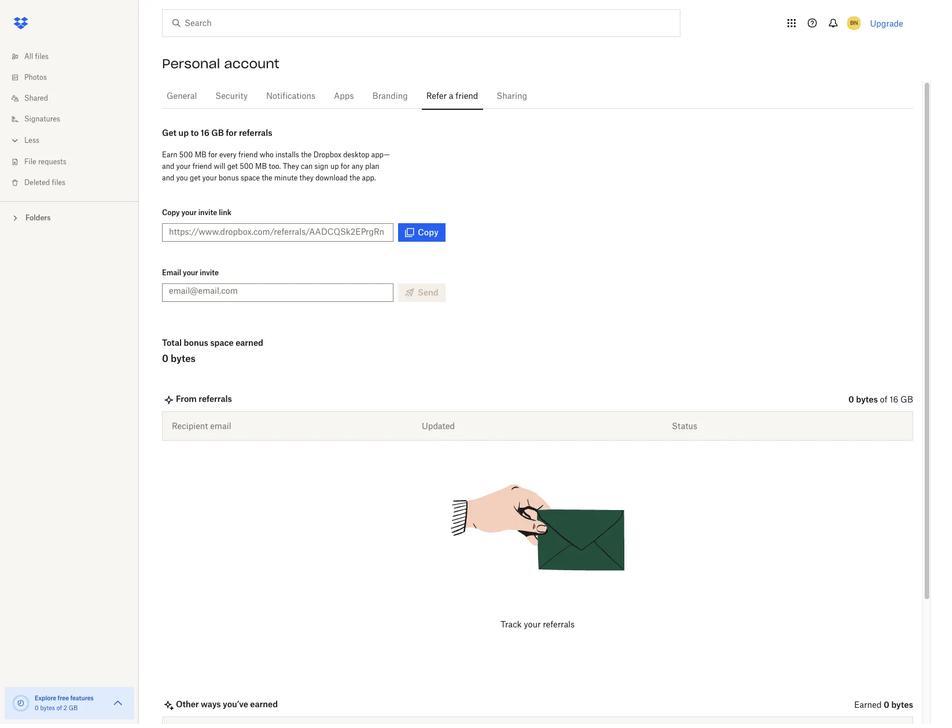 Task type: locate. For each thing, give the bounding box(es) containing it.
the
[[301, 150, 312, 159], [262, 174, 272, 182], [350, 174, 360, 182]]

a
[[449, 93, 453, 101]]

bytes
[[171, 353, 196, 365], [856, 395, 878, 405], [892, 700, 913, 710], [40, 706, 55, 712]]

bonus
[[219, 174, 239, 182], [184, 338, 208, 348]]

shared link
[[9, 88, 139, 109]]

0 horizontal spatial gb
[[69, 706, 78, 712]]

security tab
[[211, 83, 252, 111]]

earned 0 bytes
[[854, 700, 913, 710]]

and left "you"
[[162, 174, 174, 182]]

dropbox
[[314, 150, 341, 159]]

copy your invite link
[[162, 208, 231, 217]]

your right track
[[524, 622, 541, 630]]

earned inside total bonus space earned 0 bytes
[[236, 338, 263, 348]]

2 horizontal spatial for
[[341, 162, 350, 171]]

invite for copy your invite link
[[198, 208, 217, 217]]

0 horizontal spatial for
[[208, 150, 217, 159]]

invite left link at the top of the page
[[198, 208, 217, 217]]

friend
[[456, 93, 478, 101], [238, 150, 258, 159], [193, 162, 212, 171]]

1 vertical spatial 500
[[240, 162, 253, 171]]

1 horizontal spatial up
[[330, 162, 339, 171]]

1 vertical spatial mb
[[255, 162, 267, 171]]

2 horizontal spatial referrals
[[543, 622, 575, 630]]

friend right a
[[456, 93, 478, 101]]

0 vertical spatial bonus
[[219, 174, 239, 182]]

copy
[[162, 208, 180, 217], [418, 227, 439, 237]]

sign
[[315, 162, 329, 171]]

1 vertical spatial gb
[[901, 396, 913, 405]]

copy inside button
[[418, 227, 439, 237]]

photos link
[[9, 67, 139, 88]]

0 horizontal spatial bonus
[[184, 338, 208, 348]]

invite
[[198, 208, 217, 217], [200, 269, 219, 277]]

shared
[[24, 95, 48, 102]]

referrals up 'email'
[[199, 394, 232, 404]]

for
[[226, 128, 237, 138], [208, 150, 217, 159], [341, 162, 350, 171]]

explore free features 0 bytes of 2 gb
[[35, 695, 94, 712]]

None text field
[[169, 226, 384, 238]]

500
[[179, 150, 193, 159], [240, 162, 253, 171]]

and down earn
[[162, 162, 174, 171]]

500 right will
[[240, 162, 253, 171]]

invite right email
[[200, 269, 219, 277]]

space right the total
[[210, 338, 234, 348]]

16
[[201, 128, 209, 138], [890, 396, 899, 405]]

space
[[241, 174, 260, 182], [210, 338, 234, 348]]

your right email
[[183, 269, 198, 277]]

list containing all files
[[0, 39, 139, 201]]

other
[[176, 699, 199, 709]]

0 horizontal spatial mb
[[195, 150, 206, 159]]

2 horizontal spatial gb
[[901, 396, 913, 405]]

0 horizontal spatial 16
[[201, 128, 209, 138]]

1 vertical spatial of
[[57, 706, 62, 712]]

0 vertical spatial up
[[178, 128, 189, 138]]

you
[[176, 174, 188, 182]]

get right "you"
[[190, 174, 200, 182]]

0 vertical spatial referrals
[[239, 128, 272, 138]]

refer
[[426, 93, 447, 101]]

2 horizontal spatial friend
[[456, 93, 478, 101]]

bonus right the total
[[184, 338, 208, 348]]

email
[[162, 269, 181, 277]]

1 horizontal spatial get
[[227, 162, 238, 171]]

apps
[[334, 93, 354, 101]]

branding tab
[[368, 83, 413, 111]]

up left to
[[178, 128, 189, 138]]

16 for of
[[890, 396, 899, 405]]

gb inside 0 bytes of 16 gb
[[901, 396, 913, 405]]

personal account
[[162, 56, 279, 72]]

0 horizontal spatial up
[[178, 128, 189, 138]]

the down the any
[[350, 174, 360, 182]]

friend inside tab
[[456, 93, 478, 101]]

photos
[[24, 74, 47, 81]]

mb down to
[[195, 150, 206, 159]]

your for email your invite
[[183, 269, 198, 277]]

2 vertical spatial referrals
[[543, 622, 575, 630]]

free
[[58, 695, 69, 702]]

1 horizontal spatial friend
[[238, 150, 258, 159]]

app.
[[362, 174, 376, 182]]

0 vertical spatial friend
[[456, 93, 478, 101]]

your for copy your invite link
[[181, 208, 197, 217]]

1 vertical spatial files
[[52, 179, 65, 186]]

email
[[210, 421, 231, 431]]

get
[[227, 162, 238, 171], [190, 174, 200, 182]]

the up can
[[301, 150, 312, 159]]

installs
[[276, 150, 299, 159]]

mb down who
[[255, 162, 267, 171]]

1 horizontal spatial copy
[[418, 227, 439, 237]]

tab list containing general
[[162, 81, 913, 111]]

and
[[162, 162, 174, 171], [162, 174, 174, 182]]

0 vertical spatial copy
[[162, 208, 180, 217]]

recipient
[[172, 421, 208, 431]]

requests
[[38, 159, 66, 166]]

0 horizontal spatial 500
[[179, 150, 193, 159]]

1 horizontal spatial 16
[[890, 396, 899, 405]]

0 horizontal spatial of
[[57, 706, 62, 712]]

1 horizontal spatial of
[[880, 396, 888, 405]]

1 vertical spatial referrals
[[199, 394, 232, 404]]

16 inside 0 bytes of 16 gb
[[890, 396, 899, 405]]

files
[[35, 53, 49, 60], [52, 179, 65, 186]]

0 vertical spatial for
[[226, 128, 237, 138]]

1 vertical spatial earned
[[250, 699, 278, 709]]

deleted files link
[[9, 172, 139, 193]]

0 horizontal spatial space
[[210, 338, 234, 348]]

0 horizontal spatial copy
[[162, 208, 180, 217]]

0 horizontal spatial files
[[35, 53, 49, 60]]

less
[[24, 137, 39, 144]]

referrals
[[239, 128, 272, 138], [199, 394, 232, 404], [543, 622, 575, 630]]

up
[[178, 128, 189, 138], [330, 162, 339, 171]]

gb
[[211, 128, 224, 138], [901, 396, 913, 405], [69, 706, 78, 712]]

list
[[0, 39, 139, 201]]

friend left will
[[193, 162, 212, 171]]

signatures link
[[9, 109, 139, 130]]

1 horizontal spatial the
[[301, 150, 312, 159]]

bonus down will
[[219, 174, 239, 182]]

file
[[24, 159, 36, 166]]

sharing
[[497, 93, 527, 101]]

for up the every
[[226, 128, 237, 138]]

1 vertical spatial invite
[[200, 269, 219, 277]]

the down too.
[[262, 174, 272, 182]]

2 vertical spatial gb
[[69, 706, 78, 712]]

deleted
[[24, 179, 50, 186]]

1 horizontal spatial mb
[[255, 162, 267, 171]]

1 vertical spatial get
[[190, 174, 200, 182]]

2 vertical spatial for
[[341, 162, 350, 171]]

get down the every
[[227, 162, 238, 171]]

500 right earn
[[179, 150, 193, 159]]

1 horizontal spatial gb
[[211, 128, 224, 138]]

referrals right track
[[543, 622, 575, 630]]

1 and from the top
[[162, 162, 174, 171]]

folders button
[[0, 209, 139, 226]]

folders
[[25, 214, 51, 222]]

account
[[224, 56, 279, 72]]

tab list
[[162, 81, 913, 111]]

for up will
[[208, 150, 217, 159]]

0 horizontal spatial get
[[190, 174, 200, 182]]

of inside explore free features 0 bytes of 2 gb
[[57, 706, 62, 712]]

up up download
[[330, 162, 339, 171]]

0 vertical spatial files
[[35, 53, 49, 60]]

1 vertical spatial up
[[330, 162, 339, 171]]

space down who
[[241, 174, 260, 182]]

files for all files
[[35, 53, 49, 60]]

1 vertical spatial space
[[210, 338, 234, 348]]

notifications tab
[[262, 83, 320, 111]]

1 horizontal spatial bonus
[[219, 174, 239, 182]]

your
[[176, 162, 191, 171], [202, 174, 217, 182], [181, 208, 197, 217], [183, 269, 198, 277], [524, 622, 541, 630]]

copy button
[[398, 223, 445, 242]]

0 vertical spatial space
[[241, 174, 260, 182]]

files right deleted
[[52, 179, 65, 186]]

0 vertical spatial invite
[[198, 208, 217, 217]]

1 vertical spatial 16
[[890, 396, 899, 405]]

1 vertical spatial bonus
[[184, 338, 208, 348]]

0 inside total bonus space earned 0 bytes
[[162, 353, 168, 365]]

track
[[501, 622, 522, 630]]

your up "you"
[[176, 162, 191, 171]]

explore
[[35, 695, 56, 702]]

1 horizontal spatial 500
[[240, 162, 253, 171]]

1 vertical spatial and
[[162, 174, 174, 182]]

they
[[300, 174, 314, 182]]

bytes inside explore free features 0 bytes of 2 gb
[[40, 706, 55, 712]]

0 vertical spatial earned
[[236, 338, 263, 348]]

0 vertical spatial 16
[[201, 128, 209, 138]]

total
[[162, 338, 182, 348]]

all files link
[[9, 46, 139, 67]]

1 horizontal spatial files
[[52, 179, 65, 186]]

0 vertical spatial mb
[[195, 150, 206, 159]]

0 vertical spatial 500
[[179, 150, 193, 159]]

of
[[880, 396, 888, 405], [57, 706, 62, 712]]

from
[[176, 394, 197, 404]]

friend left who
[[238, 150, 258, 159]]

general tab
[[162, 83, 202, 111]]

mb
[[195, 150, 206, 159], [255, 162, 267, 171]]

0 vertical spatial of
[[880, 396, 888, 405]]

gb for of
[[901, 396, 913, 405]]

1 vertical spatial copy
[[418, 227, 439, 237]]

for left the any
[[341, 162, 350, 171]]

notifications
[[266, 93, 315, 101]]

0 vertical spatial and
[[162, 162, 174, 171]]

copy for copy your invite link
[[162, 208, 180, 217]]

earned
[[236, 338, 263, 348], [250, 699, 278, 709]]

recipient email
[[172, 421, 231, 431]]

earn
[[162, 150, 177, 159]]

0 vertical spatial gb
[[211, 128, 224, 138]]

files right all
[[35, 53, 49, 60]]

your down "you"
[[181, 208, 197, 217]]

your for track your referrals
[[524, 622, 541, 630]]

0 horizontal spatial friend
[[193, 162, 212, 171]]

all
[[24, 53, 33, 60]]

who
[[260, 150, 274, 159]]

referrals up who
[[239, 128, 272, 138]]

invite for email your invite
[[200, 269, 219, 277]]

1 horizontal spatial space
[[241, 174, 260, 182]]

refer a friend tab
[[422, 83, 483, 111]]



Task type: describe. For each thing, give the bounding box(es) containing it.
bonus inside total bonus space earned 0 bytes
[[184, 338, 208, 348]]

less image
[[9, 135, 21, 146]]

space inside total bonus space earned 0 bytes
[[210, 338, 234, 348]]

branding
[[372, 93, 408, 101]]

files for deleted files
[[52, 179, 65, 186]]

all files
[[24, 53, 49, 60]]

bytes inside total bonus space earned 0 bytes
[[171, 353, 196, 365]]

they
[[283, 162, 299, 171]]

2 horizontal spatial the
[[350, 174, 360, 182]]

upgrade link
[[870, 18, 903, 28]]

to
[[191, 128, 199, 138]]

every
[[219, 150, 237, 159]]

sharing tab
[[492, 83, 532, 111]]

bn button
[[845, 14, 863, 32]]

copy for copy
[[418, 227, 439, 237]]

up inside earn 500 mb for every friend who installs the dropbox desktop app— and your friend will get 500 mb too. they can sign up for any plan and you get your bonus space the minute they download the app.
[[330, 162, 339, 171]]

dropbox image
[[9, 12, 32, 35]]

gb for to
[[211, 128, 224, 138]]

minute
[[274, 174, 298, 182]]

deleted files
[[24, 179, 65, 186]]

1 vertical spatial for
[[208, 150, 217, 159]]

too.
[[269, 162, 281, 171]]

earned for total bonus space earned 0 bytes
[[236, 338, 263, 348]]

get up to 16 gb for referrals
[[162, 128, 272, 138]]

apps tab
[[329, 83, 359, 111]]

app—
[[371, 150, 390, 159]]

from referrals
[[176, 394, 232, 404]]

you've
[[223, 699, 248, 709]]

track your referrals
[[501, 622, 575, 630]]

total bonus space earned 0 bytes
[[162, 338, 263, 365]]

0 vertical spatial get
[[227, 162, 238, 171]]

file requests
[[24, 159, 66, 166]]

1 horizontal spatial referrals
[[239, 128, 272, 138]]

0 bytes of 16 gb
[[849, 395, 913, 405]]

earned for other ways you've earned
[[250, 699, 278, 709]]

16 for to
[[201, 128, 209, 138]]

your down will
[[202, 174, 217, 182]]

general
[[167, 93, 197, 101]]

2 and from the top
[[162, 174, 174, 182]]

bonus inside earn 500 mb for every friend who installs the dropbox desktop app— and your friend will get 500 mb too. they can sign up for any plan and you get your bonus space the minute they download the app.
[[219, 174, 239, 182]]

gb inside explore free features 0 bytes of 2 gb
[[69, 706, 78, 712]]

signatures
[[24, 116, 60, 123]]

earned
[[854, 702, 882, 710]]

plan
[[365, 162, 379, 171]]

desktop
[[343, 150, 369, 159]]

download
[[316, 174, 348, 182]]

will
[[214, 162, 225, 171]]

earn 500 mb for every friend who installs the dropbox desktop app— and your friend will get 500 mb too. they can sign up for any plan and you get your bonus space the minute they download the app.
[[162, 150, 390, 182]]

features
[[70, 695, 94, 702]]

0 inside explore free features 0 bytes of 2 gb
[[35, 706, 39, 712]]

updated
[[422, 421, 455, 431]]

email your invite
[[162, 269, 219, 277]]

refer a friend
[[426, 93, 478, 101]]

0 horizontal spatial referrals
[[199, 394, 232, 404]]

ways
[[201, 699, 221, 709]]

quota usage element
[[12, 695, 30, 713]]

1 vertical spatial friend
[[238, 150, 258, 159]]

2 vertical spatial friend
[[193, 162, 212, 171]]

personal
[[162, 56, 220, 72]]

file requests link
[[9, 152, 139, 172]]

get
[[162, 128, 176, 138]]

1 horizontal spatial for
[[226, 128, 237, 138]]

can
[[301, 162, 313, 171]]

Email your invite text field
[[169, 285, 387, 297]]

other ways you've earned
[[176, 699, 278, 709]]

upgrade
[[870, 18, 903, 28]]

bn
[[850, 19, 858, 27]]

Search text field
[[185, 17, 656, 30]]

security
[[215, 93, 248, 101]]

status
[[672, 421, 697, 431]]

of inside 0 bytes of 16 gb
[[880, 396, 888, 405]]

0 horizontal spatial the
[[262, 174, 272, 182]]

any
[[352, 162, 363, 171]]

space inside earn 500 mb for every friend who installs the dropbox desktop app— and your friend will get 500 mb too. they can sign up for any plan and you get your bonus space the minute they download the app.
[[241, 174, 260, 182]]

2
[[64, 706, 67, 712]]

link
[[219, 208, 231, 217]]



Task type: vqa. For each thing, say whether or not it's contained in the screenshot.
My files Tab on the top left of the page
no



